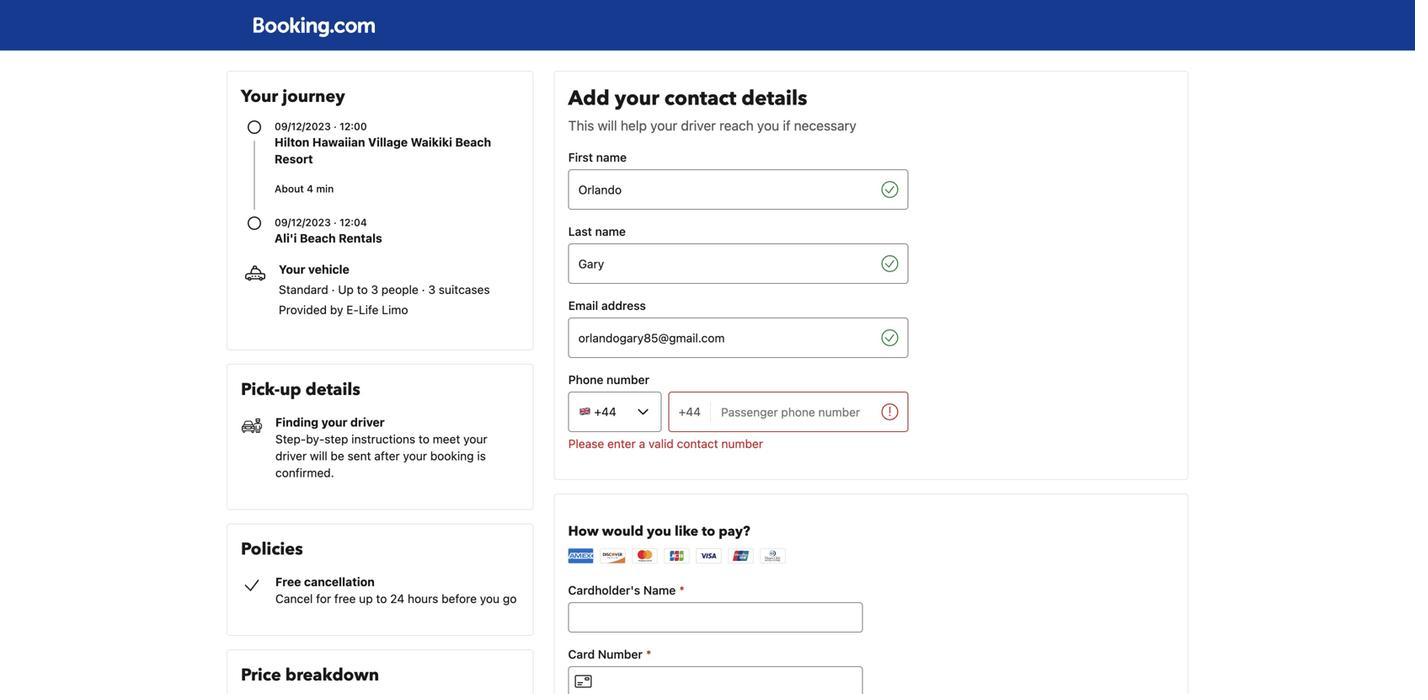 Task type: locate. For each thing, give the bounding box(es) containing it.
finding
[[276, 415, 319, 429]]

First name text field
[[568, 169, 875, 210]]

circle empty image down your journey in the top left of the page
[[248, 120, 261, 134]]

limo
[[382, 303, 408, 317]]

1 3 from the left
[[371, 283, 378, 297]]

instructions
[[352, 432, 416, 446]]

will down by-
[[310, 449, 328, 463]]

1 vertical spatial 09/12/2023
[[275, 217, 331, 228]]

details
[[742, 85, 808, 112], [306, 378, 360, 401]]

suitcases
[[439, 283, 490, 297]]

Last name text field
[[568, 244, 875, 284]]

1 vertical spatial you
[[480, 592, 500, 606]]

your
[[615, 85, 660, 112], [651, 118, 678, 134], [321, 415, 348, 429], [464, 432, 488, 446], [403, 449, 427, 463]]

your right help
[[651, 118, 678, 134]]

be
[[331, 449, 344, 463]]

up up finding
[[280, 378, 301, 401]]

up
[[338, 283, 354, 297]]

1 vertical spatial up
[[359, 592, 373, 606]]

please enter a valid contact number
[[568, 437, 763, 451]]

you inside add your contact details this will help your driver reach you if necessary
[[757, 118, 780, 134]]

you for your
[[757, 118, 780, 134]]

you left go
[[480, 592, 500, 606]]

by-
[[306, 432, 325, 446]]

Email address email field
[[568, 318, 875, 358]]

vehicle
[[308, 262, 350, 276]]

phone number
[[568, 373, 650, 387]]

price breakdown
[[241, 664, 379, 687]]

3 up life at the top left of the page
[[371, 283, 378, 297]]

3 right people
[[428, 283, 436, 297]]

09/12/2023
[[275, 120, 331, 132], [275, 217, 331, 228]]

1 circle empty image from the top
[[248, 120, 261, 134]]

0 horizontal spatial number
[[607, 373, 650, 387]]

you left if
[[757, 118, 780, 134]]

1 vertical spatial circle empty image
[[248, 217, 261, 230]]

09/12/2023 inside 09/12/2023 · 12:00 hilton hawaiian village waikiki beach resort
[[275, 120, 331, 132]]

confirmed.
[[276, 466, 334, 480]]

will
[[598, 118, 617, 134], [310, 449, 328, 463]]

2 09/12/2023 from the top
[[275, 217, 331, 228]]

will right this
[[598, 118, 617, 134]]

contact
[[665, 85, 737, 112], [677, 437, 718, 451]]

to inside your vehicle standard · up to 3 people · 3 suitcases provided by e-life limo
[[357, 283, 368, 297]]

1 horizontal spatial your
[[279, 262, 305, 276]]

booking
[[430, 449, 474, 463]]

beach
[[455, 135, 491, 149], [300, 231, 336, 245]]

driver up instructions
[[351, 415, 385, 429]]

0 vertical spatial your
[[241, 85, 278, 108]]

0 horizontal spatial you
[[480, 592, 500, 606]]

number down phone number phone field
[[722, 437, 763, 451]]

0 vertical spatial you
[[757, 118, 780, 134]]

· left 12:04
[[334, 217, 337, 228]]

free
[[276, 575, 301, 589]]

you for cancellation
[[480, 592, 500, 606]]

beach right "ali'i"
[[300, 231, 336, 245]]

e-
[[347, 303, 359, 317]]

name right last
[[595, 225, 626, 238]]

your vehicle standard · up to 3 people · 3 suitcases provided by e-life limo
[[279, 262, 490, 317]]

1 vertical spatial beach
[[300, 231, 336, 245]]

0 horizontal spatial up
[[280, 378, 301, 401]]

last
[[568, 225, 592, 238]]

· inside 09/12/2023 · 12:00 hilton hawaiian village waikiki beach resort
[[334, 120, 337, 132]]

2 circle empty image from the top
[[248, 217, 261, 230]]

price
[[241, 664, 281, 687]]

your left journey
[[241, 85, 278, 108]]

last name
[[568, 225, 626, 238]]

cancellation
[[304, 575, 375, 589]]

1 vertical spatial number
[[722, 437, 763, 451]]

to inside "free cancellation cancel for free up to 24 hours before you go"
[[376, 592, 387, 606]]

0 vertical spatial contact
[[665, 85, 737, 112]]

2 horizontal spatial driver
[[681, 118, 716, 134]]

· inside 09/12/2023 · 12:04 ali'i beach rentals
[[334, 217, 337, 228]]

to
[[357, 283, 368, 297], [419, 432, 430, 446], [376, 592, 387, 606]]

your up standard
[[279, 262, 305, 276]]

0 horizontal spatial your
[[241, 85, 278, 108]]

0 vertical spatial driver
[[681, 118, 716, 134]]

2 vertical spatial to
[[376, 592, 387, 606]]

0 vertical spatial name
[[596, 150, 627, 164]]

1 vertical spatial name
[[595, 225, 626, 238]]

1 horizontal spatial up
[[359, 592, 373, 606]]

09/12/2023 up "ali'i"
[[275, 217, 331, 228]]

0 vertical spatial beach
[[455, 135, 491, 149]]

you inside "free cancellation cancel for free up to 24 hours before you go"
[[480, 592, 500, 606]]

driver
[[681, 118, 716, 134], [351, 415, 385, 429], [276, 449, 307, 463]]

1 horizontal spatial will
[[598, 118, 617, 134]]

1 horizontal spatial you
[[757, 118, 780, 134]]

your up is
[[464, 432, 488, 446]]

beach inside 09/12/2023 · 12:00 hilton hawaiian village waikiki beach resort
[[455, 135, 491, 149]]

standard
[[279, 283, 328, 297]]

+44
[[679, 405, 701, 419]]

pick-
[[241, 378, 280, 401]]

provided
[[279, 303, 327, 317]]

up
[[280, 378, 301, 401], [359, 592, 373, 606]]

to right up
[[357, 283, 368, 297]]

free cancellation cancel for free up to 24 hours before you go
[[276, 575, 517, 606]]

0 horizontal spatial will
[[310, 449, 328, 463]]

0 horizontal spatial 3
[[371, 283, 378, 297]]

1 horizontal spatial driver
[[351, 415, 385, 429]]

circle empty image left 09/12/2023 · 12:04 ali'i beach rentals
[[248, 217, 261, 230]]

2 vertical spatial driver
[[276, 449, 307, 463]]

1 09/12/2023 from the top
[[275, 120, 331, 132]]

0 vertical spatial 09/12/2023
[[275, 120, 331, 132]]

0 vertical spatial to
[[357, 283, 368, 297]]

· up hawaiian
[[334, 120, 337, 132]]

pick-up details
[[241, 378, 360, 401]]

12:00 timer
[[340, 120, 367, 132]]

1 vertical spatial will
[[310, 449, 328, 463]]

contact down +44
[[677, 437, 718, 451]]

0 vertical spatial details
[[742, 85, 808, 112]]

your inside your vehicle standard · up to 3 people · 3 suitcases provided by e-life limo
[[279, 262, 305, 276]]

email address
[[568, 299, 646, 313]]

step
[[325, 432, 348, 446]]

0 horizontal spatial beach
[[300, 231, 336, 245]]

2 horizontal spatial to
[[419, 432, 430, 446]]

your up step
[[321, 415, 348, 429]]

0 horizontal spatial to
[[357, 283, 368, 297]]

your journey
[[241, 85, 345, 108]]

your
[[241, 85, 278, 108], [279, 262, 305, 276]]

driver left reach
[[681, 118, 716, 134]]

contact up reach
[[665, 85, 737, 112]]

if
[[783, 118, 791, 134]]

1 horizontal spatial details
[[742, 85, 808, 112]]

people
[[382, 283, 419, 297]]

1 vertical spatial your
[[279, 262, 305, 276]]

1 vertical spatial to
[[419, 432, 430, 446]]

step-
[[276, 432, 306, 446]]

to left 24
[[376, 592, 387, 606]]

1 horizontal spatial 3
[[428, 283, 436, 297]]

name right first at the left
[[596, 150, 627, 164]]

· left up
[[332, 283, 335, 297]]

up right free
[[359, 592, 373, 606]]

0 vertical spatial will
[[598, 118, 617, 134]]

09/12/2023 up "hilton" on the left
[[275, 120, 331, 132]]

09/12/2023 inside 09/12/2023 · 12:04 ali'i beach rentals
[[275, 217, 331, 228]]

driver down step-
[[276, 449, 307, 463]]

to left meet on the left bottom of page
[[419, 432, 430, 446]]

4
[[307, 183, 313, 195]]

1 horizontal spatial to
[[376, 592, 387, 606]]

name
[[596, 150, 627, 164], [595, 225, 626, 238]]

3
[[371, 283, 378, 297], [428, 283, 436, 297]]

1 vertical spatial details
[[306, 378, 360, 401]]

details up finding
[[306, 378, 360, 401]]

number right phone
[[607, 373, 650, 387]]

free
[[334, 592, 356, 606]]

you
[[757, 118, 780, 134], [480, 592, 500, 606]]

up inside "free cancellation cancel for free up to 24 hours before you go"
[[359, 592, 373, 606]]

0 vertical spatial up
[[280, 378, 301, 401]]

add
[[568, 85, 610, 112]]

1 vertical spatial driver
[[351, 415, 385, 429]]

0 vertical spatial number
[[607, 373, 650, 387]]

details up if
[[742, 85, 808, 112]]

1 horizontal spatial beach
[[455, 135, 491, 149]]

0 vertical spatial circle empty image
[[248, 120, 261, 134]]

number
[[607, 373, 650, 387], [722, 437, 763, 451]]

·
[[334, 120, 337, 132], [334, 217, 337, 228], [332, 283, 335, 297], [422, 283, 425, 297]]

breakdown
[[285, 664, 379, 687]]

about
[[275, 183, 304, 195]]

09/12/2023 for ali'i
[[275, 217, 331, 228]]

add your contact details this will help your driver reach you if necessary
[[568, 85, 857, 134]]

beach right waikiki on the left top of the page
[[455, 135, 491, 149]]

circle empty image
[[248, 120, 261, 134], [248, 217, 261, 230]]

12:04
[[340, 217, 367, 228]]



Task type: describe. For each thing, give the bounding box(es) containing it.
journey
[[282, 85, 345, 108]]

valid
[[649, 437, 674, 451]]

finding your driver step-by-step instructions to meet your driver will be sent after your booking is confirmed.
[[276, 415, 488, 480]]

driver inside add your contact details this will help your driver reach you if necessary
[[681, 118, 716, 134]]

12:04 timer
[[340, 217, 367, 228]]

hilton
[[275, 135, 310, 149]]

1 horizontal spatial number
[[722, 437, 763, 451]]

24
[[390, 592, 405, 606]]

your for your journey
[[241, 85, 278, 108]]

hawaiian
[[312, 135, 365, 149]]

rentals
[[339, 231, 382, 245]]

about 4 min
[[275, 183, 334, 195]]

contact inside add your contact details this will help your driver reach you if necessary
[[665, 85, 737, 112]]

circle empty image for hilton hawaiian village waikiki beach resort
[[248, 120, 261, 134]]

min
[[316, 183, 334, 195]]

is
[[477, 449, 486, 463]]

09/12/2023 · 12:04 ali'i beach rentals
[[275, 217, 382, 245]]

hours
[[408, 592, 438, 606]]

go
[[503, 592, 517, 606]]

before
[[442, 592, 477, 606]]

your for your vehicle standard · up to 3 people · 3 suitcases provided by e-life limo
[[279, 262, 305, 276]]

name for first name
[[596, 150, 627, 164]]

ali'i
[[275, 231, 297, 245]]

after
[[374, 449, 400, 463]]

will inside finding your driver step-by-step instructions to meet your driver will be sent after your booking is confirmed.
[[310, 449, 328, 463]]

for
[[316, 592, 331, 606]]

your right after
[[403, 449, 427, 463]]

village
[[368, 135, 408, 149]]

your up help
[[615, 85, 660, 112]]

resort
[[275, 152, 313, 166]]

phone
[[568, 373, 604, 387]]

this
[[568, 118, 594, 134]]

will inside add your contact details this will help your driver reach you if necessary
[[598, 118, 617, 134]]

Phone number telephone field
[[711, 392, 875, 432]]

name for last name
[[595, 225, 626, 238]]

0 horizontal spatial details
[[306, 378, 360, 401]]

booking.com image
[[254, 17, 375, 37]]

to inside finding your driver step-by-step instructions to meet your driver will be sent after your booking is confirmed.
[[419, 432, 430, 446]]

enter
[[608, 437, 636, 451]]

details inside add your contact details this will help your driver reach you if necessary
[[742, 85, 808, 112]]

09/12/2023 for hilton
[[275, 120, 331, 132]]

meet
[[433, 432, 460, 446]]

2 3 from the left
[[428, 283, 436, 297]]

first
[[568, 150, 593, 164]]

first name
[[568, 150, 627, 164]]

policies
[[241, 538, 303, 561]]

beach inside 09/12/2023 · 12:04 ali'i beach rentals
[[300, 231, 336, 245]]

1 vertical spatial contact
[[677, 437, 718, 451]]

email
[[568, 299, 598, 313]]

· right people
[[422, 283, 425, 297]]

12:00
[[340, 120, 367, 132]]

circle empty image for ali'i beach rentals
[[248, 217, 261, 230]]

0 horizontal spatial driver
[[276, 449, 307, 463]]

waikiki
[[411, 135, 452, 149]]

reach
[[720, 118, 754, 134]]

sent
[[348, 449, 371, 463]]

by
[[330, 303, 343, 317]]

help
[[621, 118, 647, 134]]

necessary
[[794, 118, 857, 134]]

address
[[602, 299, 646, 313]]

09/12/2023 · 12:00 hilton hawaiian village waikiki beach resort
[[275, 120, 491, 166]]

cancel
[[276, 592, 313, 606]]

please
[[568, 437, 604, 451]]

life
[[359, 303, 379, 317]]

a
[[639, 437, 646, 451]]



Task type: vqa. For each thing, say whether or not it's contained in the screenshot.
"Pick-up details"
yes



